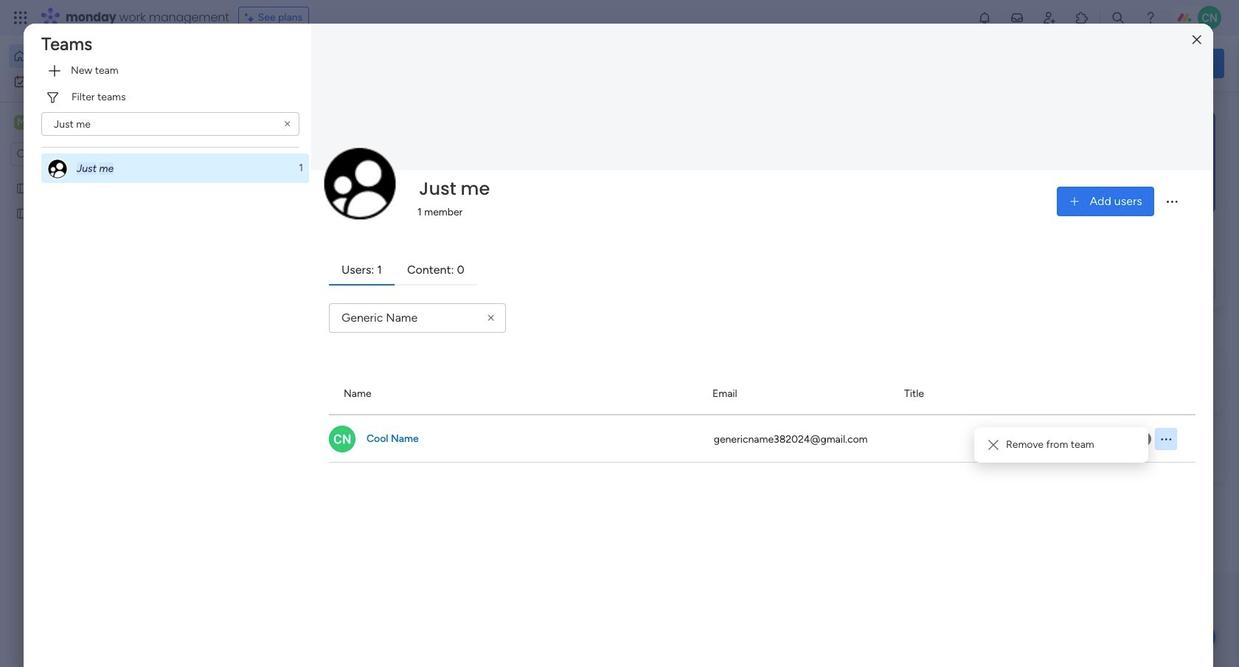 Task type: vqa. For each thing, say whether or not it's contained in the screenshot.
See plans image
yes



Task type: locate. For each thing, give the bounding box(es) containing it.
grid
[[329, 374, 1196, 667]]

None search field
[[41, 112, 300, 136]]

monday marketplace image
[[1075, 10, 1090, 25]]

row
[[329, 374, 1196, 415], [329, 415, 1196, 463]]

clear search image
[[282, 118, 294, 130]]

cool name image
[[329, 426, 356, 452]]

public board image
[[15, 206, 30, 220]]

invite members image
[[1043, 10, 1058, 25]]

tab
[[329, 256, 395, 286], [395, 256, 477, 286]]

list box
[[0, 172, 188, 425]]

help center element
[[1004, 423, 1225, 482]]

1 row from the top
[[329, 374, 1196, 415]]

tab list
[[329, 256, 1196, 286]]

menu item
[[981, 433, 1143, 457]]

close recently visited image
[[228, 120, 246, 138]]

team avatar image
[[323, 147, 397, 221]]

option
[[9, 44, 179, 68], [9, 69, 179, 93], [41, 153, 309, 183], [0, 175, 188, 177]]

cool name image
[[1199, 6, 1222, 30]]

menu image
[[1165, 194, 1180, 209]]

None field
[[415, 174, 494, 205]]

1 tab from the left
[[329, 256, 395, 286]]

component image
[[490, 293, 504, 306]]

menu image
[[1160, 432, 1174, 446]]

None search field
[[329, 303, 506, 333]]

templates image image
[[1017, 111, 1212, 213]]



Task type: describe. For each thing, give the bounding box(es) containing it.
notifications image
[[978, 10, 993, 25]]

see plans image
[[245, 10, 258, 26]]

quick search results list box
[[228, 138, 968, 334]]

2 tab from the left
[[395, 256, 477, 286]]

workspace image
[[14, 114, 29, 131]]

clear search image
[[485, 311, 498, 325]]

select product image
[[13, 10, 28, 25]]

public board image
[[15, 181, 30, 195]]

Search by name or email search field
[[329, 303, 506, 333]]

add to favorites image
[[440, 270, 455, 285]]

Search teams search field
[[41, 112, 300, 136]]

help image
[[1144, 10, 1159, 25]]

update feed image
[[1010, 10, 1025, 25]]

2 row from the top
[[329, 415, 1196, 463]]

close image
[[1193, 34, 1202, 45]]

Search in workspace field
[[31, 146, 123, 163]]

search everything image
[[1111, 10, 1126, 25]]

workspace selection element
[[14, 114, 123, 133]]

remove from team image
[[987, 438, 1001, 452]]

getting started element
[[1004, 352, 1225, 411]]



